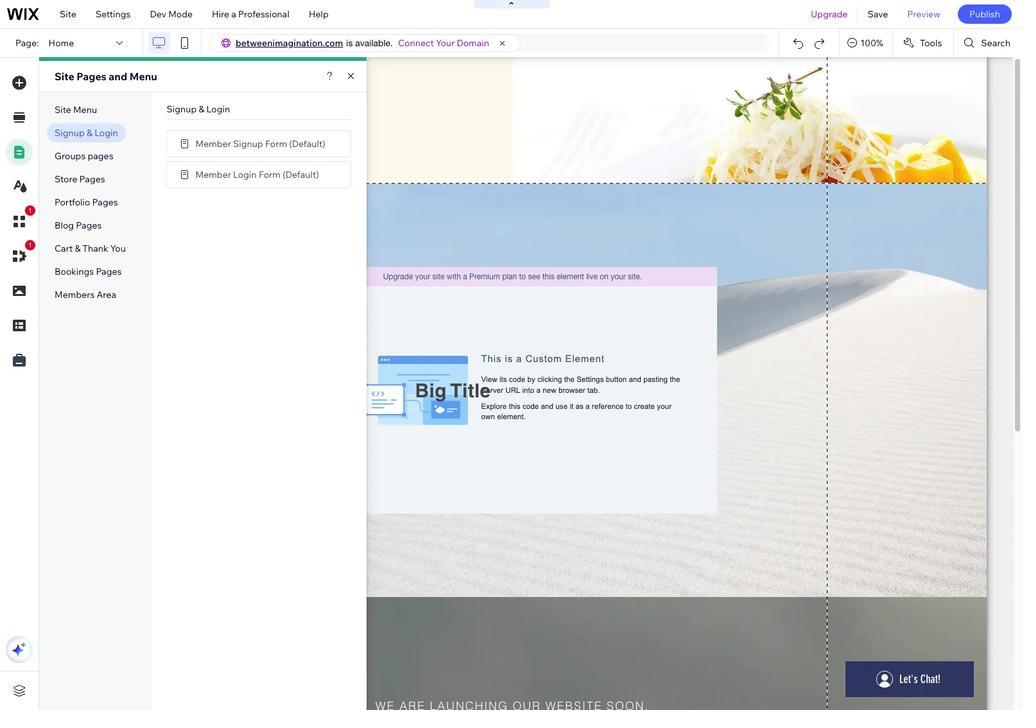 Task type: vqa. For each thing, say whether or not it's contained in the screenshot.
Skip
no



Task type: locate. For each thing, give the bounding box(es) containing it.
login up "pages"
[[94, 127, 118, 139]]

pages
[[77, 70, 106, 83], [79, 173, 105, 185], [92, 197, 118, 208], [76, 220, 102, 231], [96, 266, 122, 277]]

&
[[199, 103, 205, 115], [87, 127, 92, 139], [75, 243, 81, 254]]

menu
[[130, 70, 157, 83], [73, 104, 97, 116]]

(default)
[[289, 138, 326, 149], [283, 169, 319, 180]]

0 vertical spatial login
[[207, 103, 230, 115]]

search button
[[955, 29, 1023, 57]]

site up home
[[60, 8, 76, 20]]

pages up cart & thank you
[[76, 220, 102, 231]]

member login form (default)
[[196, 169, 319, 180]]

0 vertical spatial &
[[199, 103, 205, 115]]

pages left and
[[77, 70, 106, 83]]

preview button
[[898, 0, 951, 28]]

1 button
[[6, 206, 35, 235], [6, 240, 35, 270]]

0 horizontal spatial signup & login
[[55, 127, 118, 139]]

0 horizontal spatial menu
[[73, 104, 97, 116]]

pages for site
[[77, 70, 106, 83]]

blog
[[55, 220, 74, 231]]

you
[[110, 243, 126, 254]]

(default) for member signup form (default)
[[289, 138, 326, 149]]

tools
[[920, 37, 942, 49]]

publish button
[[958, 4, 1012, 24]]

menu right and
[[130, 70, 157, 83]]

1 horizontal spatial signup & login
[[167, 103, 230, 115]]

1 vertical spatial 1 button
[[6, 240, 35, 270]]

dev mode
[[150, 8, 193, 20]]

thank
[[83, 243, 108, 254]]

0 vertical spatial (default)
[[289, 138, 326, 149]]

member down member signup form (default)
[[196, 169, 231, 180]]

pages up portfolio pages
[[79, 173, 105, 185]]

tools button
[[893, 29, 954, 57]]

pages right portfolio
[[92, 197, 118, 208]]

site for site pages and menu
[[55, 70, 74, 83]]

save button
[[858, 0, 898, 28]]

1 left cart
[[28, 241, 32, 249]]

1 button left blog
[[6, 206, 35, 235]]

0 vertical spatial form
[[265, 138, 287, 149]]

1 button left cart
[[6, 240, 35, 270]]

form down member signup form (default)
[[259, 169, 281, 180]]

pages up area
[[96, 266, 122, 277]]

pages for portfolio
[[92, 197, 118, 208]]

connect
[[398, 37, 434, 49]]

site up groups
[[55, 104, 71, 116]]

1 member from the top
[[196, 138, 231, 149]]

0 vertical spatial site
[[60, 8, 76, 20]]

1 horizontal spatial &
[[87, 127, 92, 139]]

domain
[[457, 37, 489, 49]]

1 for second 1 button from the top of the page
[[28, 241, 32, 249]]

site
[[60, 8, 76, 20], [55, 70, 74, 83], [55, 104, 71, 116]]

1 vertical spatial 1
[[28, 241, 32, 249]]

member up member login form (default)
[[196, 138, 231, 149]]

hire a professional
[[212, 8, 290, 20]]

menu down site pages and menu
[[73, 104, 97, 116]]

pages for blog
[[76, 220, 102, 231]]

bookings
[[55, 266, 94, 277]]

portfolio pages
[[55, 197, 118, 208]]

1 vertical spatial form
[[259, 169, 281, 180]]

2 vertical spatial site
[[55, 104, 71, 116]]

2 member from the top
[[196, 169, 231, 180]]

1
[[28, 207, 32, 215], [28, 241, 32, 249]]

members area
[[55, 289, 116, 301]]

form
[[265, 138, 287, 149], [259, 169, 281, 180]]

login up member signup form (default)
[[207, 103, 230, 115]]

available.
[[355, 38, 393, 48]]

(default) for member login form (default)
[[283, 169, 319, 180]]

help
[[309, 8, 329, 20]]

(default) up member login form (default)
[[289, 138, 326, 149]]

groups
[[55, 150, 86, 162]]

settings
[[96, 8, 131, 20]]

1 vertical spatial member
[[196, 169, 231, 180]]

1 vertical spatial site
[[55, 70, 74, 83]]

login down member signup form (default)
[[233, 169, 257, 180]]

professional
[[238, 8, 290, 20]]

1 horizontal spatial login
[[207, 103, 230, 115]]

2 horizontal spatial signup
[[233, 138, 263, 149]]

0 horizontal spatial &
[[75, 243, 81, 254]]

0 horizontal spatial login
[[94, 127, 118, 139]]

0 vertical spatial 1 button
[[6, 206, 35, 235]]

1 vertical spatial menu
[[73, 104, 97, 116]]

site menu
[[55, 104, 97, 116]]

1 vertical spatial login
[[94, 127, 118, 139]]

home
[[49, 37, 74, 49]]

2 vertical spatial login
[[233, 169, 257, 180]]

0 vertical spatial member
[[196, 138, 231, 149]]

hire
[[212, 8, 229, 20]]

and
[[109, 70, 127, 83]]

login
[[207, 103, 230, 115], [94, 127, 118, 139], [233, 169, 257, 180]]

0 vertical spatial 1
[[28, 207, 32, 215]]

pages
[[88, 150, 113, 162]]

member
[[196, 138, 231, 149], [196, 169, 231, 180]]

betweenimagination.com
[[236, 37, 343, 49]]

1 1 from the top
[[28, 207, 32, 215]]

1 vertical spatial &
[[87, 127, 92, 139]]

blog pages
[[55, 220, 102, 231]]

signup & login
[[167, 103, 230, 115], [55, 127, 118, 139]]

store
[[55, 173, 77, 185]]

signup
[[167, 103, 197, 115], [55, 127, 85, 139], [233, 138, 263, 149]]

(default) down member signup form (default)
[[283, 169, 319, 180]]

1 vertical spatial (default)
[[283, 169, 319, 180]]

site down home
[[55, 70, 74, 83]]

0 vertical spatial menu
[[130, 70, 157, 83]]

2 1 from the top
[[28, 241, 32, 249]]

publish
[[970, 8, 1001, 20]]

0 horizontal spatial signup
[[55, 127, 85, 139]]

portfolio
[[55, 197, 90, 208]]

form up member login form (default)
[[265, 138, 287, 149]]

1 left portfolio
[[28, 207, 32, 215]]

store pages
[[55, 173, 105, 185]]



Task type: describe. For each thing, give the bounding box(es) containing it.
form for login
[[259, 169, 281, 180]]

your
[[436, 37, 455, 49]]

2 1 button from the top
[[6, 240, 35, 270]]

a
[[231, 8, 236, 20]]

pages for bookings
[[96, 266, 122, 277]]

bookings pages
[[55, 266, 122, 277]]

save
[[868, 8, 888, 20]]

0 vertical spatial signup & login
[[167, 103, 230, 115]]

upgrade
[[811, 8, 848, 20]]

2 horizontal spatial login
[[233, 169, 257, 180]]

site for site
[[60, 8, 76, 20]]

preview
[[908, 8, 941, 20]]

cart
[[55, 243, 73, 254]]

dev
[[150, 8, 166, 20]]

1 horizontal spatial signup
[[167, 103, 197, 115]]

members
[[55, 289, 95, 301]]

is
[[346, 38, 353, 48]]

form for signup
[[265, 138, 287, 149]]

100% button
[[840, 29, 893, 57]]

search
[[982, 37, 1011, 49]]

mode
[[168, 8, 193, 20]]

1 for second 1 button from the bottom of the page
[[28, 207, 32, 215]]

member for member login form (default)
[[196, 169, 231, 180]]

2 vertical spatial &
[[75, 243, 81, 254]]

2 horizontal spatial &
[[199, 103, 205, 115]]

pages for store
[[79, 173, 105, 185]]

1 1 button from the top
[[6, 206, 35, 235]]

1 horizontal spatial menu
[[130, 70, 157, 83]]

is available. connect your domain
[[346, 37, 489, 49]]

groups pages
[[55, 150, 113, 162]]

cart & thank you
[[55, 243, 126, 254]]

1 vertical spatial signup & login
[[55, 127, 118, 139]]

100%
[[861, 37, 884, 49]]

site for site menu
[[55, 104, 71, 116]]

site pages and menu
[[55, 70, 157, 83]]

member for member signup form (default)
[[196, 138, 231, 149]]

area
[[97, 289, 116, 301]]

member signup form (default)
[[196, 138, 326, 149]]



